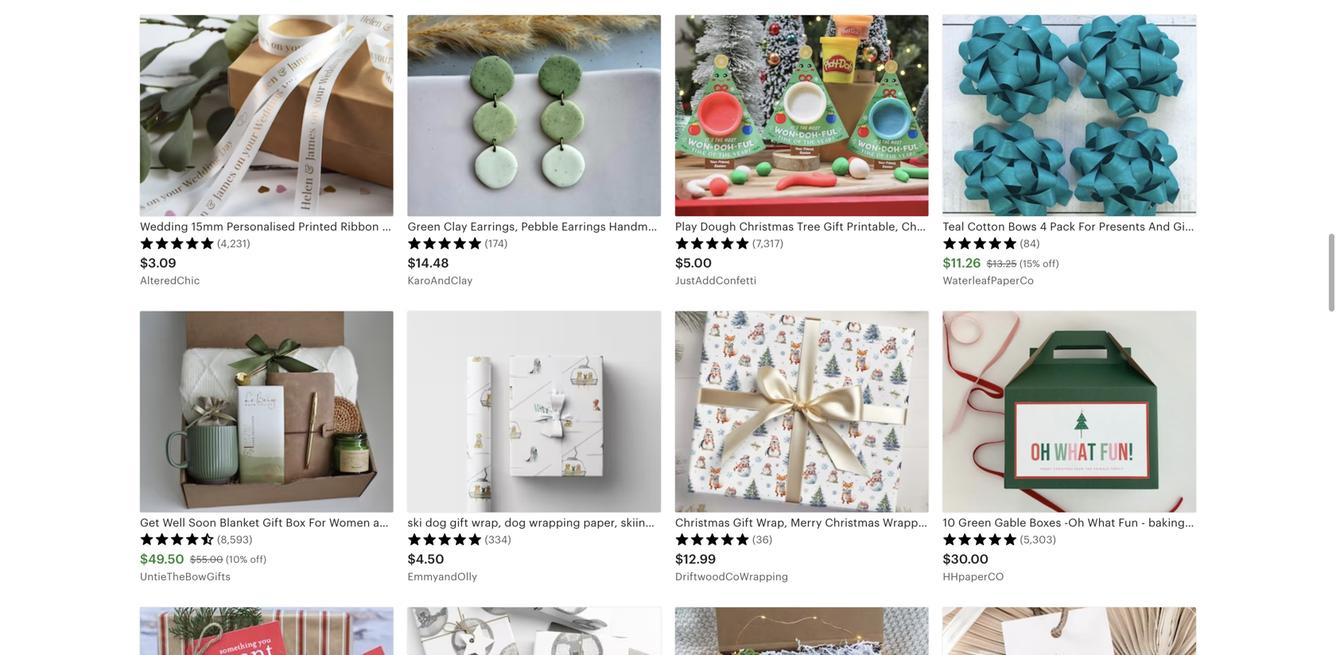 Task type: vqa. For each thing, say whether or not it's contained in the screenshot.


Task type: locate. For each thing, give the bounding box(es) containing it.
(84)
[[1020, 238, 1040, 250]]

$ for 11.26
[[943, 256, 951, 271]]

$ 11.26 $ 13.25 (15% off) waterleafpaperco
[[943, 256, 1059, 287]]

get well soon blanket gift box for women and men, care package for her or him, thinking of you, sympathy, surgery recovery, tea basket image
[[140, 311, 393, 513]]

ski dog gift wrap, dog wrapping paper, skiing gift wrap, ski wrapping paper image
[[408, 311, 661, 513]]

green clay earrings, pebble earrings handmade, pastel jewellery, handmade jewelry, birthday gift for her, gift for friend, women accessories image
[[408, 15, 661, 216]]

$ 49.50 $ 55.00 (10% off) untiethebowgifts
[[140, 552, 267, 583]]

ski
[[408, 517, 422, 529], [711, 517, 725, 529]]

waterleafpaperco
[[943, 275, 1034, 287]]

$ inside $ 5.00 justaddconfetti
[[675, 256, 684, 271]]

ski up 12.99
[[711, 517, 725, 529]]

gift up $ 4.50 emmyandolly
[[450, 517, 469, 529]]

wrap,
[[472, 517, 502, 529], [678, 517, 708, 529]]

karoandclay
[[408, 275, 473, 287]]

ski up 4.50
[[408, 517, 422, 529]]

1 wrapping from the left
[[529, 517, 580, 529]]

paper
[[783, 517, 814, 529]]

0 horizontal spatial dog
[[425, 517, 447, 529]]

(8,593)
[[217, 534, 253, 546]]

5 out of 5 stars image up 5.00
[[675, 237, 750, 249]]

1 horizontal spatial gift
[[656, 517, 675, 529]]

$ inside $ 30.00 hhpaperco
[[943, 552, 951, 567]]

$ inside $ 3.09 alteredchic
[[140, 256, 148, 271]]

1 horizontal spatial dog
[[505, 517, 526, 529]]

5 out of 5 stars image for 3.09
[[140, 237, 215, 249]]

untiethebowgifts
[[140, 571, 231, 583]]

wrapping up (36)
[[728, 517, 780, 529]]

2 dog from the left
[[505, 517, 526, 529]]

2 wrapping from the left
[[728, 517, 780, 529]]

$ for 49.50
[[140, 552, 148, 567]]

1 horizontal spatial ski
[[711, 517, 725, 529]]

0 horizontal spatial ski
[[408, 517, 422, 529]]

gift
[[450, 517, 469, 529], [656, 517, 675, 529]]

1 vertical spatial off)
[[250, 555, 267, 565]]

$ 4.50 emmyandolly
[[408, 552, 478, 583]]

2 gift from the left
[[656, 517, 675, 529]]

off) inside $ 11.26 $ 13.25 (15% off) waterleafpaperco
[[1043, 258, 1059, 269]]

$ 12.99 driftwoodcowrapping
[[675, 552, 789, 583]]

4.50
[[416, 552, 444, 567]]

corporate gifts for new hire - gift box - welcome to the team - appreciation gift - recognition gift box - welcome to work box, welcome gift image
[[675, 608, 929, 656]]

wrap, up (334)
[[472, 517, 502, 529]]

1 wrap, from the left
[[472, 517, 502, 529]]

5 out of 5 stars image up 12.99
[[675, 533, 750, 546]]

dog up 4.50
[[425, 517, 447, 529]]

1 horizontal spatial wrapping
[[728, 517, 780, 529]]

dog up (334)
[[505, 517, 526, 529]]

wrap, up 12.99
[[678, 517, 708, 529]]

$ for 4.50
[[408, 552, 416, 567]]

5 out of 5 stars image up 30.00
[[943, 533, 1018, 546]]

2 wrap, from the left
[[678, 517, 708, 529]]

(7,317)
[[753, 238, 784, 250]]

12.99
[[684, 552, 716, 567]]

off) right (15%
[[1043, 258, 1059, 269]]

5 out of 5 stars image up 11.26
[[943, 237, 1018, 249]]

5 out of 5 stars image up 4.50
[[408, 533, 482, 546]]

0 vertical spatial off)
[[1043, 258, 1059, 269]]

2 ski from the left
[[711, 517, 725, 529]]

5 out of 5 stars image up 3.09
[[140, 237, 215, 249]]

justaddconfetti
[[675, 275, 757, 287]]

(10%
[[226, 555, 248, 565]]

5 out of 5 stars image up 14.48
[[408, 237, 482, 249]]

$ inside $ 4.50 emmyandolly
[[408, 552, 416, 567]]

$ inside $ 12.99 driftwoodcowrapping
[[675, 552, 684, 567]]

0 horizontal spatial gift
[[450, 517, 469, 529]]

1 horizontal spatial off)
[[1043, 258, 1059, 269]]

$ inside $ 14.48 karoandclay
[[408, 256, 416, 271]]

wrapping left paper,
[[529, 517, 580, 529]]

hhpaperco
[[943, 571, 1004, 583]]

off)
[[1043, 258, 1059, 269], [250, 555, 267, 565]]

paper,
[[584, 517, 618, 529]]

55.00
[[196, 555, 223, 565]]

5 out of 5 stars image
[[140, 237, 215, 249], [408, 237, 482, 249], [675, 237, 750, 249], [943, 237, 1018, 249], [408, 533, 482, 546], [675, 533, 750, 546], [943, 533, 1018, 546]]

0 horizontal spatial off)
[[250, 555, 267, 565]]

off) right (10%
[[250, 555, 267, 565]]

gift right skiing
[[656, 517, 675, 529]]

wrapping
[[529, 517, 580, 529], [728, 517, 780, 529]]

off) inside $ 49.50 $ 55.00 (10% off) untiethebowgifts
[[250, 555, 267, 565]]

(4,231)
[[217, 238, 250, 250]]

teal cotton bows 4 pack for presents and gifts (sustainable, eco-friendly, gift wrap bow, christmas present, anniversary gift) image
[[943, 15, 1197, 216]]

0 horizontal spatial wrap,
[[472, 517, 502, 529]]

4.5 out of 5 stars image
[[140, 533, 215, 546]]

$
[[140, 256, 148, 271], [408, 256, 416, 271], [675, 256, 684, 271], [943, 256, 951, 271], [987, 258, 993, 269], [140, 552, 148, 567], [408, 552, 416, 567], [675, 552, 684, 567], [943, 552, 951, 567], [190, 555, 196, 565]]

dog
[[425, 517, 447, 529], [505, 517, 526, 529]]

1 horizontal spatial wrap,
[[678, 517, 708, 529]]

$ 5.00 justaddconfetti
[[675, 256, 757, 287]]

0 horizontal spatial wrapping
[[529, 517, 580, 529]]



Task type: describe. For each thing, give the bounding box(es) containing it.
(36)
[[753, 534, 773, 546]]

5 out of 5 stars image for 11.26
[[943, 237, 1018, 249]]

play dough christmas tree gift printable, christmas gift for kids, school gift, classroom party, non candy gift, just add confetti image
[[675, 15, 929, 216]]

5 out of 5 stars image for 12.99
[[675, 533, 750, 546]]

$ for 5.00
[[675, 256, 684, 271]]

5 out of 5 stars image for 14.48
[[408, 237, 482, 249]]

emmyandolly
[[408, 571, 478, 583]]

$ 30.00 hhpaperco
[[943, 552, 1004, 583]]

30.00
[[951, 552, 989, 567]]

$ for 14.48
[[408, 256, 416, 271]]

alteredchic
[[140, 275, 200, 287]]

$ for 3.09
[[140, 256, 148, 271]]

off) for 11.26
[[1043, 258, 1059, 269]]

$ for 12.99
[[675, 552, 684, 567]]

5.00
[[684, 256, 712, 271]]

skiing
[[621, 517, 653, 529]]

wedding 15mm personalised printed ribbon - wedding gift wrap - wedding ribbon - anniversary gift wrap image
[[140, 15, 393, 216]]

(174)
[[485, 238, 508, 250]]

1 ski from the left
[[408, 517, 422, 529]]

1 gift from the left
[[450, 517, 469, 529]]

11.26
[[951, 256, 981, 271]]

(5,303)
[[1020, 534, 1057, 546]]

(334)
[[485, 534, 511, 546]]

5 out of 5 stars image for 5.00
[[675, 237, 750, 249]]

1 dog from the left
[[425, 517, 447, 529]]

$ for 30.00
[[943, 552, 951, 567]]

wrapping paper: disco ball on white (birthday, bachelorette, disco party, girls night, holiday, christmas gift wrap) image
[[408, 608, 661, 656]]

$ 14.48 karoandclay
[[408, 256, 473, 287]]

something you need tag, something you want, you need, to wear, to read tags, christmas gift tags, want need wear read tags, set of 4 image
[[140, 608, 393, 656]]

off) for 49.50
[[250, 555, 267, 565]]

13.25
[[993, 258, 1017, 269]]

5 out of 5 stars image for 30.00
[[943, 533, 1018, 546]]

14.48
[[416, 256, 449, 271]]

3.09
[[148, 256, 176, 271]]

$ 3.09 alteredchic
[[140, 256, 200, 287]]

ski dog gift wrap, dog wrapping paper, skiing gift wrap, ski wrapping paper
[[408, 517, 814, 529]]

(15%
[[1020, 258, 1040, 269]]

5 out of 5 stars image for 4.50
[[408, 533, 482, 546]]

49.50
[[148, 552, 184, 567]]

10 green gable boxes  -oh what fun - baking - baked christmas gift - cookie swap - homemade treats image
[[943, 311, 1197, 513]]

driftwoodcowrapping
[[675, 571, 789, 583]]

christmas gift wrap, merry christmas wrapping paper, rustic christmas, woodland christmas, woodland animals winter, christmas fox, snowman image
[[675, 311, 929, 513]]

editable pink mermaid gift tag, mermaid birthday party favor tag, under the sea mermaid thank you tag, mermaid swing tag, digital download image
[[943, 608, 1197, 656]]



